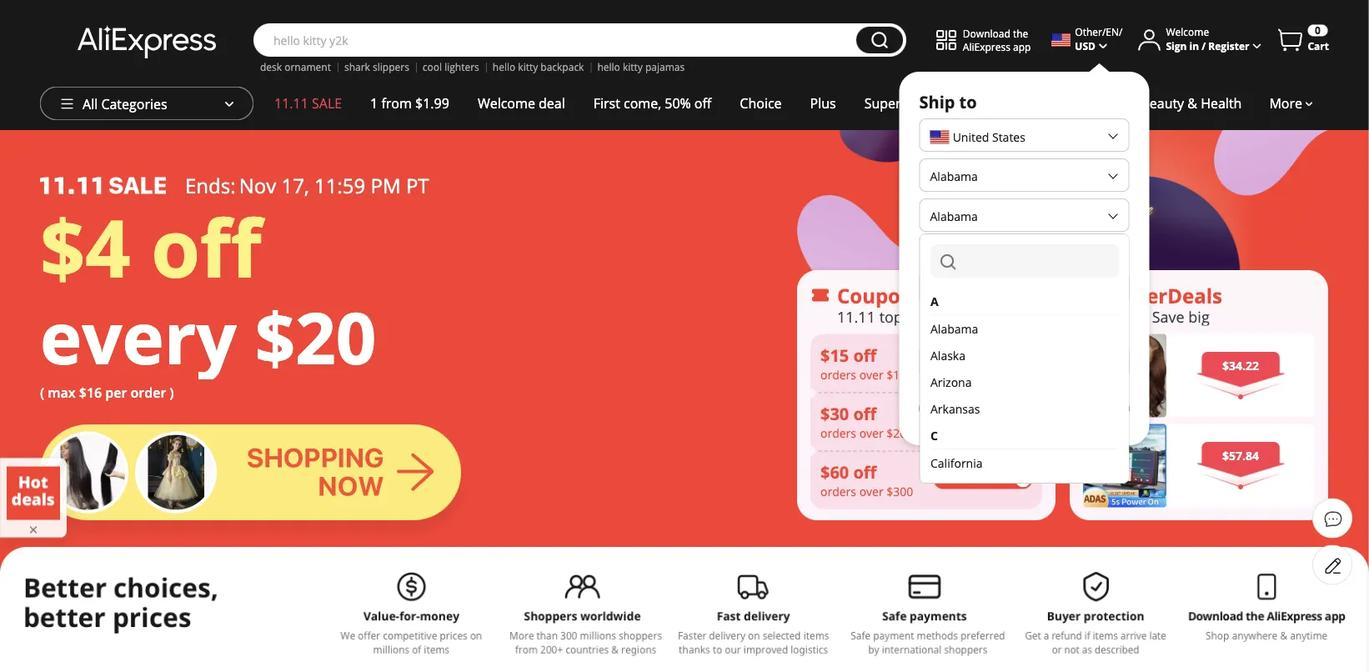Task type: vqa. For each thing, say whether or not it's contained in the screenshot.
HUMAN HAIR LACE FRONT WIG text field
no



Task type: describe. For each thing, give the bounding box(es) containing it.
off for $4 off
[[151, 193, 262, 301]]

top
[[880, 306, 903, 327]]

hello for hello kitty pajamas
[[598, 60, 621, 74]]

plus
[[811, 94, 836, 112]]

deal
[[539, 94, 565, 112]]

cart
[[1308, 39, 1330, 53]]

1
[[370, 94, 378, 112]]

2 alabama from the top
[[931, 208, 978, 224]]

cool lighters
[[423, 60, 480, 74]]

over for $30 off
[[860, 425, 884, 441]]

ends:
[[185, 172, 236, 199]]

superdeals 11.11 save big
[[1110, 282, 1223, 327]]

come,
[[624, 94, 662, 112]]

all categories
[[83, 95, 167, 113]]

beauty & health
[[1142, 94, 1242, 112]]

/ for en
[[1120, 25, 1123, 39]]

1 alabama from the top
[[931, 168, 978, 184]]

$4 off
[[40, 193, 262, 301]]

beauty & health link
[[1127, 87, 1257, 120]]

orders for $60
[[821, 484, 857, 499]]

first come, 50% off link
[[580, 87, 726, 120]]

eur ( euro )
[[931, 355, 994, 371]]

arkansas
[[931, 401, 980, 417]]

download the aliexpress app
[[963, 26, 1031, 53]]

nov
[[239, 172, 276, 199]]

11.11 for 11.11 top discounts
[[838, 306, 876, 327]]

sale
[[312, 94, 342, 112]]

c
[[931, 428, 938, 443]]

welcome for welcome
[[1167, 25, 1210, 39]]

california
[[931, 455, 983, 471]]

11.11 for 11.11 sale
[[274, 94, 309, 112]]

close image
[[27, 523, 40, 537]]

per
[[105, 384, 127, 402]]

categories
[[101, 95, 167, 113]]

health
[[1201, 94, 1242, 112]]

/ for in
[[1202, 39, 1206, 52]]

off for $15 off orders over $100
[[854, 344, 877, 367]]

english
[[931, 282, 969, 297]]

app
[[1014, 39, 1031, 53]]

alaska
[[931, 347, 966, 363]]

lighters
[[445, 60, 480, 74]]

$15
[[821, 344, 849, 367]]

states
[[993, 130, 1026, 145]]

11:59
[[315, 172, 366, 199]]

icon image
[[811, 286, 831, 306]]

other/
[[1076, 25, 1106, 39]]

united
[[953, 130, 990, 145]]

sign
[[1167, 39, 1187, 52]]

50%
[[665, 94, 691, 112]]

code: for $15 off
[[941, 356, 970, 371]]

coupon
[[838, 282, 914, 309]]

download
[[963, 26, 1011, 40]]

desk ornament link
[[260, 60, 331, 74]]

a
[[931, 293, 939, 309]]

pajamas
[[646, 60, 685, 74]]

welcome deal link
[[464, 87, 580, 120]]

shark slippers link
[[344, 60, 409, 74]]

aeus30
[[970, 414, 1010, 429]]

11.11 sale
[[274, 94, 342, 112]]

aeus15
[[970, 356, 1010, 371]]

cool
[[423, 60, 442, 74]]

orders for $15
[[821, 367, 857, 383]]

kitty for backpack
[[518, 60, 538, 74]]

$100
[[887, 367, 914, 383]]

$60 off orders over $300
[[821, 461, 914, 499]]

$4
[[40, 193, 131, 301]]

hello kitty pajamas
[[598, 60, 685, 74]]

0 vertical spatial )
[[991, 355, 994, 371]]

every
[[40, 289, 237, 385]]

usd
[[1076, 39, 1096, 52]]

$300
[[887, 484, 914, 499]]

$30 off orders over $200
[[821, 402, 914, 441]]

coupon bg image
[[811, 334, 1043, 509]]

code: for $30 off
[[941, 414, 970, 429]]

c california
[[931, 428, 983, 471]]

christmas link
[[950, 87, 1041, 120]]

superdeals link
[[851, 87, 950, 120]]

first come, 50% off
[[594, 94, 712, 112]]

eur
[[931, 355, 953, 371]]

off for $60 off orders over $300
[[854, 461, 877, 484]]

euro
[[962, 355, 988, 371]]

$30
[[821, 402, 849, 425]]

christmas
[[964, 94, 1027, 112]]

cool lighters link
[[423, 60, 480, 74]]

0 vertical spatial (
[[956, 355, 959, 371]]

colorado
[[931, 482, 980, 498]]

over for $15 off
[[860, 367, 884, 383]]



Task type: locate. For each thing, give the bounding box(es) containing it.
None field
[[931, 244, 1119, 278]]

welcome inside welcome deal link
[[478, 94, 535, 112]]

beauty
[[1142, 94, 1185, 112]]

alabama up language
[[931, 208, 978, 224]]

united states
[[953, 130, 1026, 145]]

language
[[920, 244, 1000, 267]]

1 vertical spatial )
[[170, 384, 174, 402]]

3 orders from the top
[[821, 484, 857, 499]]

) right order
[[170, 384, 174, 402]]

1 vertical spatial code:
[[941, 414, 970, 429]]

welcome for welcome deal
[[478, 94, 535, 112]]

2 product image image from the top
[[1084, 424, 1167, 508]]

( right eur
[[956, 355, 959, 371]]

code: aeus15
[[941, 356, 1010, 371]]

desk
[[260, 60, 282, 74]]

$57.84
[[1223, 448, 1260, 464]]

1 horizontal spatial (
[[956, 355, 959, 371]]

0 horizontal spatial hello
[[493, 60, 516, 74]]

) inside every $20 ( max $16 per order )
[[170, 384, 174, 402]]

None button
[[857, 27, 903, 53]]

1 orders from the top
[[821, 367, 857, 383]]

( left max
[[40, 384, 44, 402]]

0 vertical spatial superdeals
[[865, 94, 936, 112]]

every $20 ( max $16 per order )
[[40, 289, 377, 402]]

1 vertical spatial product image image
[[1084, 424, 1167, 508]]

orders left "$300"
[[821, 484, 857, 499]]

kitty left pajamas
[[623, 60, 643, 74]]

orders up "$30"
[[821, 367, 857, 383]]

3 alabama from the top
[[931, 321, 978, 337]]

hello kitty pajamas link
[[598, 60, 685, 74]]

2 over from the top
[[860, 425, 884, 441]]

0 vertical spatial over
[[860, 367, 884, 383]]

2 code: from the top
[[941, 414, 970, 429]]

welcome up beauty & health
[[1167, 25, 1210, 39]]

0 horizontal spatial /
[[1120, 25, 1123, 39]]

more
[[1270, 94, 1303, 112]]

arizona
[[931, 374, 972, 390]]

1 from $1.99 link
[[356, 87, 464, 120]]

over inside "$30 off orders over $200"
[[860, 425, 884, 441]]

welcome left deal
[[478, 94, 535, 112]]

backpack
[[541, 60, 584, 74]]

1 vertical spatial alabama
[[931, 208, 978, 224]]

)
[[991, 355, 994, 371], [170, 384, 174, 402]]

register
[[1209, 39, 1250, 52]]

superdeals for superdeals 11.11 save big
[[1110, 282, 1223, 309]]

$34.22
[[1223, 358, 1260, 374]]

hello kitty y2k text field
[[265, 32, 848, 48]]

$16
[[79, 384, 102, 402]]

choice
[[740, 94, 782, 112]]

0 horizontal spatial )
[[170, 384, 174, 402]]

11.11 top discounts
[[838, 306, 975, 327]]

product image image for $57.84
[[1084, 424, 1167, 508]]

1 over from the top
[[860, 367, 884, 383]]

1 hello from the left
[[493, 60, 516, 74]]

code: down california
[[941, 473, 970, 487]]

11.11 left sale
[[274, 94, 309, 112]]

11.11
[[274, 94, 309, 112], [838, 306, 876, 327], [1110, 306, 1149, 327]]

orders for $30
[[821, 425, 857, 441]]

1 code: from the top
[[941, 356, 970, 371]]

0 vertical spatial orders
[[821, 367, 857, 383]]

3 over from the top
[[860, 484, 884, 499]]

2 horizontal spatial 11.11
[[1110, 306, 1149, 327]]

product image image
[[1084, 334, 1167, 417], [1084, 424, 1167, 508]]

) right euro
[[991, 355, 994, 371]]

1 vertical spatial over
[[860, 425, 884, 441]]

1 vertical spatial welcome
[[478, 94, 535, 112]]

code:
[[941, 356, 970, 371], [941, 414, 970, 429], [941, 473, 970, 487]]

currency
[[920, 317, 995, 340]]

&
[[1188, 94, 1198, 112]]

1 horizontal spatial )
[[991, 355, 994, 371]]

hello kitty backpack
[[493, 60, 584, 74]]

all
[[83, 95, 98, 113]]

2 vertical spatial alabama
[[931, 321, 978, 337]]

code: right c
[[941, 414, 970, 429]]

11.11 left top
[[838, 306, 876, 327]]

off for $30 off orders over $200
[[854, 402, 877, 425]]

desk ornament
[[260, 60, 331, 74]]

alabama up the alaska
[[931, 321, 978, 337]]

1 kitty from the left
[[518, 60, 538, 74]]

off inside "$30 off orders over $200"
[[854, 402, 877, 425]]

orders inside $60 off orders over $300
[[821, 484, 857, 499]]

2 hello from the left
[[598, 60, 621, 74]]

1 horizontal spatial 11.11
[[838, 306, 876, 327]]

1 vertical spatial superdeals
[[1110, 282, 1223, 309]]

over inside $60 off orders over $300
[[860, 484, 884, 499]]

pm
[[371, 172, 401, 199]]

/ right "other/"
[[1120, 25, 1123, 39]]

off inside $15 off orders over $100
[[854, 344, 877, 367]]

off inside $60 off orders over $300
[[854, 461, 877, 484]]

over left $200
[[860, 425, 884, 441]]

11.11 left save
[[1110, 306, 1149, 327]]

1 product image image from the top
[[1084, 334, 1167, 417]]

0 vertical spatial product image image
[[1084, 334, 1167, 417]]

ornament
[[285, 60, 331, 74]]

2 kitty from the left
[[623, 60, 643, 74]]

$200
[[887, 425, 914, 441]]

ship to
[[920, 90, 977, 113]]

order
[[131, 384, 166, 402]]

other/ en /
[[1076, 25, 1123, 39]]

aeus60
[[970, 473, 1010, 487]]

11.11 inside superdeals 11.11 save big
[[1110, 306, 1149, 327]]

0 vertical spatial welcome
[[1167, 25, 1210, 39]]

hello kitty backpack link
[[493, 60, 584, 74]]

2 vertical spatial over
[[860, 484, 884, 499]]

ship
[[920, 90, 956, 113]]

product image image for $34.22
[[1084, 334, 1167, 417]]

0 cart
[[1308, 23, 1330, 53]]

0 horizontal spatial superdeals
[[865, 94, 936, 112]]

en
[[1106, 25, 1120, 39]]

1 horizontal spatial welcome
[[1167, 25, 1210, 39]]

1 horizontal spatial kitty
[[623, 60, 643, 74]]

choice link
[[726, 87, 796, 120]]

from
[[382, 94, 412, 112]]

to
[[960, 90, 977, 113]]

0 horizontal spatial (
[[40, 384, 44, 402]]

1 vertical spatial orders
[[821, 425, 857, 441]]

2 vertical spatial code:
[[941, 473, 970, 487]]

pop picture image
[[7, 467, 60, 520]]

0 horizontal spatial welcome
[[478, 94, 535, 112]]

3 code: from the top
[[941, 473, 970, 487]]

1 horizontal spatial hello
[[598, 60, 621, 74]]

alabama down "united"
[[931, 168, 978, 184]]

code: up arizona
[[941, 356, 970, 371]]

kitty for pajamas
[[623, 60, 643, 74]]

17,
[[282, 172, 309, 199]]

hello up welcome deal in the top left of the page
[[493, 60, 516, 74]]

over left $100
[[860, 367, 884, 383]]

orders up $60
[[821, 425, 857, 441]]

over left "$300"
[[860, 484, 884, 499]]

kitty left backpack
[[518, 60, 538, 74]]

2 orders from the top
[[821, 425, 857, 441]]

pt
[[406, 172, 429, 199]]

2 vertical spatial orders
[[821, 484, 857, 499]]

the
[[1014, 26, 1029, 40]]

codes
[[919, 282, 976, 309]]

$20
[[255, 289, 377, 385]]

sign in / register
[[1167, 39, 1250, 52]]

1 horizontal spatial /
[[1202, 39, 1206, 52]]

aliexpress
[[963, 39, 1011, 53]]

a alabama
[[931, 293, 978, 337]]

welcome deal
[[478, 94, 565, 112]]

hello up the first
[[598, 60, 621, 74]]

big
[[1189, 306, 1210, 327]]

11.11 sale link
[[260, 87, 356, 120]]

/ right in
[[1202, 39, 1206, 52]]

coupon codes
[[838, 282, 976, 309]]

over inside $15 off orders over $100
[[860, 367, 884, 383]]

kitty
[[518, 60, 538, 74], [623, 60, 643, 74]]

off
[[695, 94, 712, 112], [151, 193, 262, 301], [854, 344, 877, 367], [854, 402, 877, 425], [854, 461, 877, 484]]

in
[[1190, 39, 1200, 52]]

0 horizontal spatial kitty
[[518, 60, 538, 74]]

0 vertical spatial alabama
[[931, 168, 978, 184]]

0 vertical spatial code:
[[941, 356, 970, 371]]

superdeals for superdeals
[[865, 94, 936, 112]]

shark slippers
[[344, 60, 409, 74]]

save
[[1153, 306, 1185, 327]]

orders inside $15 off orders over $100
[[821, 367, 857, 383]]

1 horizontal spatial superdeals
[[1110, 282, 1223, 309]]

0
[[1316, 23, 1321, 37]]

plus link
[[796, 87, 851, 120]]

( inside every $20 ( max $16 per order )
[[40, 384, 44, 402]]

code: aeus60
[[941, 473, 1010, 487]]

$15 off orders over $100
[[821, 344, 914, 383]]

orders inside "$30 off orders over $200"
[[821, 425, 857, 441]]

$34.22 link
[[1084, 334, 1316, 417]]

over for $60 off
[[860, 484, 884, 499]]

hello for hello kitty backpack
[[493, 60, 516, 74]]

1 vertical spatial (
[[40, 384, 44, 402]]

max
[[48, 384, 76, 402]]

0 horizontal spatial 11.11
[[274, 94, 309, 112]]



